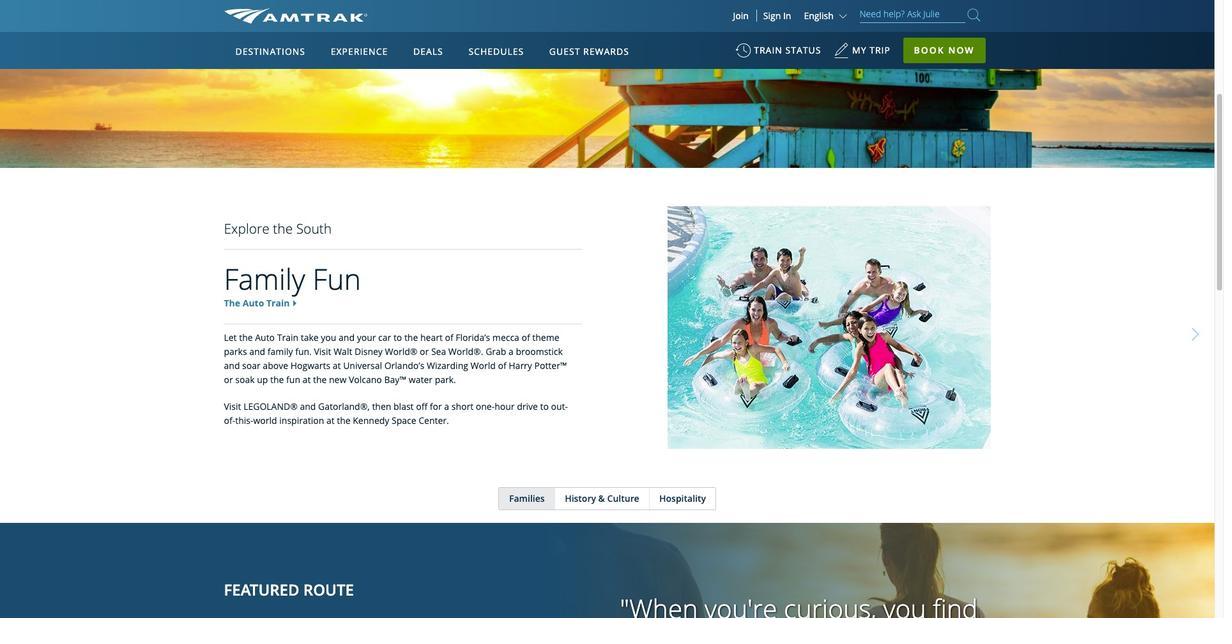 Task type: vqa. For each thing, say whether or not it's contained in the screenshot.
'a'
yes



Task type: locate. For each thing, give the bounding box(es) containing it.
the up world®
[[404, 332, 418, 344]]

experience
[[331, 45, 388, 57]]

sign in
[[763, 10, 791, 22]]

and
[[339, 332, 355, 344], [249, 346, 265, 358], [224, 360, 240, 372], [300, 401, 316, 413]]

visit up of-
[[224, 401, 241, 413]]

out-
[[551, 401, 568, 413]]

at right fun in the bottom of the page
[[303, 374, 311, 386]]

guest rewards
[[549, 45, 629, 57]]

legoland®
[[244, 401, 298, 413]]

visit legoland® and gatorland®, then blast off for a short one-hour drive to out- of-this-world inspiration at the kennedy space center.
[[224, 401, 568, 427]]

and up inspiration
[[300, 401, 316, 413]]

join
[[733, 10, 749, 22]]

family fun the auto train
[[224, 259, 361, 309]]

and up walt
[[339, 332, 355, 344]]

explore
[[224, 220, 269, 238]]

your
[[357, 332, 376, 344]]

a right for on the bottom left
[[444, 401, 449, 413]]

water
[[409, 374, 433, 386]]

a down mecca
[[509, 346, 514, 358]]

english
[[804, 10, 834, 22]]

train up the family
[[277, 332, 298, 344]]

heart
[[420, 332, 443, 344]]

above
[[263, 360, 288, 372]]

destinations button
[[230, 34, 310, 70]]

the
[[273, 220, 293, 238], [239, 332, 253, 344], [404, 332, 418, 344], [270, 374, 284, 386], [313, 374, 327, 386], [337, 415, 350, 427]]

park.
[[435, 374, 456, 386]]

or left soak
[[224, 374, 233, 386]]

auto up the family
[[255, 332, 275, 344]]

up
[[257, 374, 268, 386]]

sign in button
[[763, 10, 791, 22]]

at inside visit legoland® and gatorland®, then blast off for a short one-hour drive to out- of-this-world inspiration at the kennedy space center.
[[326, 415, 335, 427]]

train inside family fun the auto train
[[266, 297, 290, 309]]

at down gatorland®,
[[326, 415, 335, 427]]

at
[[333, 360, 341, 372], [303, 374, 311, 386], [326, 415, 335, 427]]

florida's
[[456, 332, 490, 344]]

history & culture button
[[555, 488, 649, 510]]

now
[[948, 44, 975, 56]]

history & culture
[[565, 493, 639, 505]]

0 vertical spatial train
[[266, 297, 290, 309]]

1 vertical spatial to
[[540, 401, 549, 413]]

hospitality button
[[649, 488, 715, 510]]

0 vertical spatial auto
[[243, 297, 264, 309]]

hospitality
[[659, 493, 706, 505]]

banner
[[0, 0, 1214, 295]]

1 vertical spatial auto
[[255, 332, 275, 344]]

visit down you
[[314, 346, 331, 358]]

application inside banner
[[271, 107, 578, 285]]

english button
[[804, 10, 850, 22]]

center.
[[419, 415, 449, 427]]

hour
[[495, 401, 515, 413]]

auto right the
[[243, 297, 264, 309]]

of up broomstick on the left bottom of page
[[522, 332, 530, 344]]

fun
[[286, 374, 300, 386]]

of down grab
[[498, 360, 506, 372]]

schedules
[[469, 45, 524, 57]]

0 horizontal spatial or
[[224, 374, 233, 386]]

join button
[[725, 10, 757, 22]]

1 vertical spatial or
[[224, 374, 233, 386]]

sea
[[431, 346, 446, 358]]

a inside visit legoland® and gatorland®, then blast off for a short one-hour drive to out- of-this-world inspiration at the kennedy space center.
[[444, 401, 449, 413]]

book now
[[914, 44, 975, 56]]

train
[[754, 44, 782, 56]]

the
[[224, 297, 240, 309]]

route
[[303, 580, 354, 601]]

1 horizontal spatial a
[[509, 346, 514, 358]]

1 horizontal spatial visit
[[314, 346, 331, 358]]

of-
[[224, 415, 235, 427]]

0 horizontal spatial of
[[445, 332, 453, 344]]

0 vertical spatial a
[[509, 346, 514, 358]]

the down gatorland®,
[[337, 415, 350, 427]]

parks
[[224, 346, 247, 358]]

0 horizontal spatial to
[[393, 332, 402, 344]]

to right car
[[393, 332, 402, 344]]

1 horizontal spatial or
[[420, 346, 429, 358]]

application
[[271, 107, 578, 285]]

book
[[914, 44, 945, 56]]

explore the south
[[224, 220, 332, 238]]

0 horizontal spatial visit
[[224, 401, 241, 413]]

history
[[565, 493, 596, 505]]

status
[[785, 44, 821, 56]]

0 vertical spatial visit
[[314, 346, 331, 358]]

bay™
[[384, 374, 406, 386]]

train right the
[[266, 297, 290, 309]]

and inside visit legoland® and gatorland®, then blast off for a short one-hour drive to out- of-this-world inspiration at the kennedy space center.
[[300, 401, 316, 413]]

theme
[[532, 332, 559, 344]]

a
[[509, 346, 514, 358], [444, 401, 449, 413]]

or left the "sea"
[[420, 346, 429, 358]]

&
[[598, 493, 605, 505]]

Please enter your search item search field
[[860, 6, 965, 23]]

0 horizontal spatial a
[[444, 401, 449, 413]]

inspiration
[[279, 415, 324, 427]]

of up the "sea"
[[445, 332, 453, 344]]

experience button
[[326, 34, 393, 70]]

1 vertical spatial visit
[[224, 401, 241, 413]]

2 vertical spatial at
[[326, 415, 335, 427]]

one-
[[476, 401, 495, 413]]

schedules link
[[463, 32, 529, 69]]

world
[[471, 360, 496, 372]]

car
[[378, 332, 391, 344]]

auto inside family fun the auto train
[[243, 297, 264, 309]]

train
[[266, 297, 290, 309], [277, 332, 298, 344]]

the down hogwarts
[[313, 374, 327, 386]]

at up new
[[333, 360, 341, 372]]

to left out-
[[540, 401, 549, 413]]

and up the soar
[[249, 346, 265, 358]]

1 vertical spatial a
[[444, 401, 449, 413]]

1 vertical spatial at
[[303, 374, 311, 386]]

auto
[[243, 297, 264, 309], [255, 332, 275, 344]]

1 vertical spatial train
[[277, 332, 298, 344]]

1 horizontal spatial to
[[540, 401, 549, 413]]

book now button
[[903, 38, 985, 63]]

0 vertical spatial to
[[393, 332, 402, 344]]

2 horizontal spatial of
[[522, 332, 530, 344]]

family
[[268, 346, 293, 358]]



Task type: describe. For each thing, give the bounding box(es) containing it.
south
[[296, 220, 332, 238]]

drive
[[517, 401, 538, 413]]

banner containing join
[[0, 0, 1214, 295]]

you
[[321, 332, 336, 344]]

guest rewards button
[[544, 34, 634, 70]]

guest
[[549, 45, 580, 57]]

let the auto train take you and your car to the heart of florida's mecca of theme parks and family fun. visit walt disney world® or sea world®. grab a broomstick and soar above hogwarts at universal orlando's wizarding world of harry potter™ or soak up the fun at the new volcano bay™ water park.
[[224, 332, 567, 386]]

a inside let the auto train take you and your car to the heart of florida's mecca of theme parks and family fun. visit walt disney world® or sea world®. grab a broomstick and soar above hogwarts at universal orlando's wizarding world of harry potter™ or soak up the fun at the new volcano bay™ water park.
[[509, 346, 514, 358]]

train status link
[[735, 38, 821, 70]]

auto inside let the auto train take you and your car to the heart of florida's mecca of theme parks and family fun. visit walt disney world® or sea world®. grab a broomstick and soar above hogwarts at universal orlando's wizarding world of harry potter™ or soak up the fun at the new volcano bay™ water park.
[[255, 332, 275, 344]]

family
[[224, 259, 305, 298]]

take
[[301, 332, 319, 344]]

regions map image
[[271, 107, 578, 285]]

world®
[[385, 346, 417, 358]]

short
[[451, 401, 473, 413]]

soar
[[242, 360, 260, 372]]

1 horizontal spatial of
[[498, 360, 506, 372]]

to inside let the auto train take you and your car to the heart of florida's mecca of theme parks and family fun. visit walt disney world® or sea world®. grab a broomstick and soar above hogwarts at universal orlando's wizarding world of harry potter™ or soak up the fun at the new volcano bay™ water park.
[[393, 332, 402, 344]]

my trip
[[852, 44, 890, 56]]

the auto train link
[[224, 297, 290, 309]]

amtrak image
[[224, 8, 367, 24]]

deals button
[[408, 34, 448, 70]]

wizarding
[[427, 360, 468, 372]]

for
[[430, 401, 442, 413]]

walt
[[334, 346, 352, 358]]

world
[[253, 415, 277, 427]]

trip
[[870, 44, 890, 56]]

families
[[509, 493, 545, 505]]

to inside visit legoland® and gatorland®, then blast off for a short one-hour drive to out- of-this-world inspiration at the kennedy space center.
[[540, 401, 549, 413]]

featured route
[[224, 580, 354, 601]]

off
[[416, 401, 427, 413]]

let
[[224, 332, 237, 344]]

hogwarts
[[290, 360, 330, 372]]

the left 'south'
[[273, 220, 293, 238]]

kennedy
[[353, 415, 389, 427]]

soak
[[235, 374, 255, 386]]

featured
[[224, 580, 299, 601]]

fun.
[[295, 346, 312, 358]]

my trip button
[[834, 38, 890, 70]]

rewards
[[583, 45, 629, 57]]

harry
[[509, 360, 532, 372]]

search icon image
[[968, 6, 980, 24]]

this-
[[235, 415, 253, 427]]

visit inside visit legoland® and gatorland®, then blast off for a short one-hour drive to out- of-this-world inspiration at the kennedy space center.
[[224, 401, 241, 413]]

destinations
[[235, 45, 305, 57]]

deals
[[413, 45, 443, 57]]

my
[[852, 44, 867, 56]]

the right let
[[239, 332, 253, 344]]

volcano
[[349, 374, 382, 386]]

the inside visit legoland® and gatorland®, then blast off for a short one-hour drive to out- of-this-world inspiration at the kennedy space center.
[[337, 415, 350, 427]]

universal
[[343, 360, 382, 372]]

space
[[392, 415, 416, 427]]

sign
[[763, 10, 781, 22]]

families button
[[499, 488, 554, 510]]

potter™
[[534, 360, 567, 372]]

gatorland®,
[[318, 401, 370, 413]]

0 vertical spatial at
[[333, 360, 341, 372]]

culture
[[607, 493, 639, 505]]

blast
[[394, 401, 414, 413]]

disney
[[355, 346, 383, 358]]

train inside let the auto train take you and your car to the heart of florida's mecca of theme parks and family fun. visit walt disney world® or sea world®. grab a broomstick and soar above hogwarts at universal orlando's wizarding world of harry potter™ or soak up the fun at the new volcano bay™ water park.
[[277, 332, 298, 344]]

visit inside let the auto train take you and your car to the heart of florida's mecca of theme parks and family fun. visit walt disney world® or sea world®. grab a broomstick and soar above hogwarts at universal orlando's wizarding world of harry potter™ or soak up the fun at the new volcano bay™ water park.
[[314, 346, 331, 358]]

new
[[329, 374, 346, 386]]

train status
[[754, 44, 821, 56]]

fun
[[313, 259, 361, 298]]

0 vertical spatial or
[[420, 346, 429, 358]]

broomstick
[[516, 346, 563, 358]]

and down parks
[[224, 360, 240, 372]]

in
[[783, 10, 791, 22]]

orlando's
[[384, 360, 424, 372]]

the down above
[[270, 374, 284, 386]]

then
[[372, 401, 391, 413]]

grab
[[486, 346, 506, 358]]

mecca
[[492, 332, 519, 344]]



